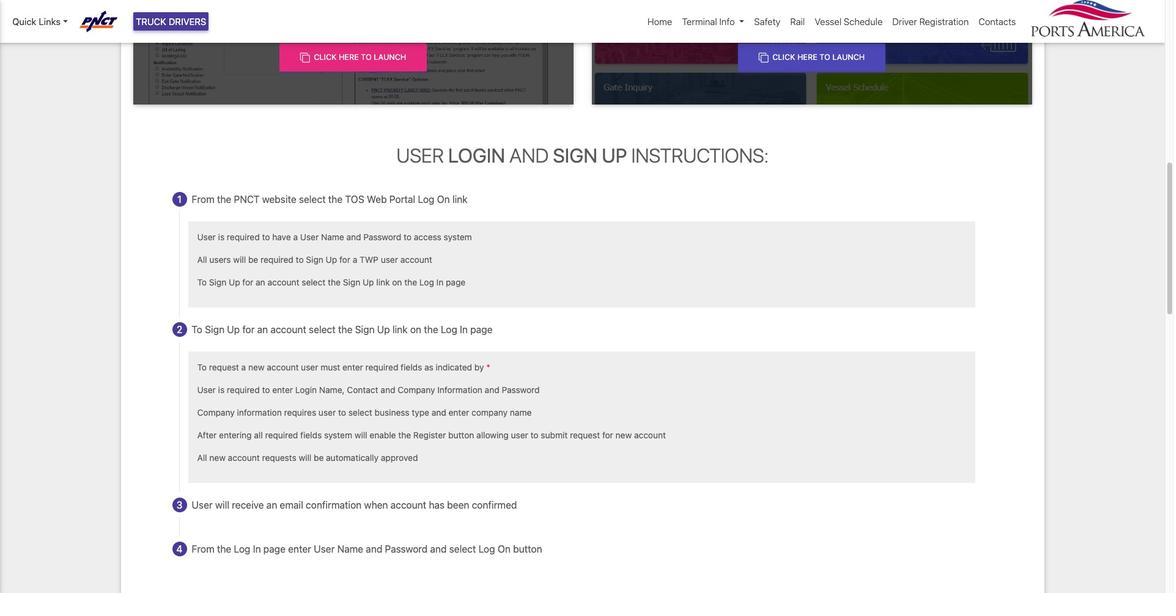 Task type: describe. For each thing, give the bounding box(es) containing it.
required up user is required to enter login name, contact and company information and password
[[366, 362, 398, 372]]

launch for 1st clone 'icon' from left
[[374, 53, 406, 62]]

user left "must"
[[301, 362, 318, 372]]

1 vertical spatial request
[[570, 430, 600, 440]]

company
[[472, 407, 508, 418]]

approved
[[381, 452, 418, 463]]

business
[[375, 407, 410, 418]]

all new account requests will be automatically approved
[[197, 452, 418, 463]]

quick links
[[12, 16, 60, 27]]

1 here from the left
[[339, 53, 359, 62]]

all users will be required to sign up for a twp user account
[[197, 254, 432, 265]]

after entering all required fields system will enable the register button allowing user to submit request for new account
[[197, 430, 666, 440]]

name,
[[319, 384, 345, 395]]

is for user is required to enter login name, contact and company information and password
[[218, 384, 225, 395]]

the down access
[[404, 277, 417, 287]]

log right portal
[[418, 194, 435, 205]]

click for 1st clone 'icon' from left
[[314, 53, 337, 62]]

information
[[437, 384, 483, 395]]

links
[[39, 16, 60, 27]]

required up requests
[[265, 430, 298, 440]]

log down confirmed
[[479, 544, 495, 555]]

2
[[177, 324, 182, 335]]

safety link
[[750, 10, 786, 33]]

name for a
[[321, 232, 344, 242]]

1 vertical spatial fields
[[300, 430, 322, 440]]

confirmation
[[306, 499, 362, 510]]

1 vertical spatial button
[[513, 544, 542, 555]]

vessel schedule link
[[810, 10, 888, 33]]

1 vertical spatial an
[[257, 324, 268, 335]]

indicated
[[436, 362, 472, 372]]

vessel
[[815, 16, 842, 27]]

email
[[280, 499, 303, 510]]

user down name,
[[319, 407, 336, 418]]

portal
[[390, 194, 415, 205]]

2 horizontal spatial link
[[453, 194, 468, 205]]

the right enable
[[398, 430, 411, 440]]

enable
[[370, 430, 396, 440]]

2 here from the left
[[798, 53, 818, 62]]

enter down 'information'
[[449, 407, 469, 418]]

0 vertical spatial to
[[197, 277, 207, 287]]

have
[[272, 232, 291, 242]]

1 vertical spatial to
[[192, 324, 202, 335]]

drivers
[[169, 16, 206, 27]]

when
[[364, 499, 388, 510]]

website
[[262, 194, 296, 205]]

2 vertical spatial page
[[264, 544, 286, 555]]

contact
[[347, 384, 378, 395]]

quick
[[12, 16, 36, 27]]

will right users
[[233, 254, 246, 265]]

terminal info link
[[677, 10, 750, 33]]

0 vertical spatial an
[[256, 277, 265, 287]]

safety
[[754, 16, 781, 27]]

will left receive
[[215, 499, 229, 510]]

0 vertical spatial company
[[398, 384, 435, 395]]

*
[[486, 362, 490, 372]]

been
[[447, 499, 469, 510]]

user for user will receive an email confirmation when account has been confirmed
[[192, 499, 213, 510]]

2 vertical spatial in
[[253, 544, 261, 555]]

2 vertical spatial a
[[241, 362, 246, 372]]

2 horizontal spatial new
[[616, 430, 632, 440]]

password for access
[[364, 232, 401, 242]]

0 vertical spatial fields
[[401, 362, 422, 372]]

required up information
[[227, 384, 260, 395]]

log down receive
[[234, 544, 250, 555]]

all for all new account requests will be automatically approved
[[197, 452, 207, 463]]

to request a new account user must enter required fields as indicated by *
[[197, 362, 490, 372]]

pnct
[[234, 194, 260, 205]]

name
[[510, 407, 532, 418]]

0 vertical spatial be
[[248, 254, 258, 265]]

and down when at left
[[366, 544, 383, 555]]

1 vertical spatial on
[[498, 544, 511, 555]]

user is required to have a user name and password to access system
[[197, 232, 472, 242]]

contacts
[[979, 16, 1016, 27]]

log up indicated
[[441, 324, 457, 335]]

0 vertical spatial system
[[444, 232, 472, 242]]

1 vertical spatial company
[[197, 407, 235, 418]]

automatically
[[326, 452, 379, 463]]

and down has
[[430, 544, 447, 555]]

enter left login
[[272, 384, 293, 395]]

3
[[177, 499, 183, 510]]

allowing
[[477, 430, 509, 440]]

and right type at the left bottom of the page
[[432, 407, 446, 418]]

info
[[720, 16, 735, 27]]

4
[[176, 544, 183, 555]]

register
[[413, 430, 446, 440]]

select down been
[[449, 544, 476, 555]]

0 horizontal spatial on
[[437, 194, 450, 205]]

the right 4 at the left of page
[[217, 544, 231, 555]]

type
[[412, 407, 429, 418]]

twp
[[360, 254, 379, 265]]

the down the all users will be required to sign up for a twp user account
[[328, 277, 341, 287]]

will right requests
[[299, 452, 312, 463]]

2 click here to launch from the left
[[771, 53, 865, 62]]

user login and sign up instructions:
[[396, 144, 769, 167]]

is for user is required to have a user name and password to access system
[[218, 232, 225, 242]]

select down the all users will be required to sign up for a twp user account
[[302, 277, 326, 287]]

1 vertical spatial link
[[376, 277, 390, 287]]

login
[[448, 144, 505, 167]]

and up company at the left
[[485, 384, 500, 395]]

submit
[[541, 430, 568, 440]]

log down access
[[420, 277, 434, 287]]

from the pnct website select the tos web portal log on link
[[192, 194, 468, 205]]

requests
[[262, 452, 296, 463]]

will left enable
[[355, 430, 367, 440]]

1 click here to launch link from the left
[[279, 43, 427, 72]]

from for from the pnct website select the tos web portal log on link
[[192, 194, 214, 205]]

as
[[425, 362, 434, 372]]

user is required to enter login name, contact and company information and password
[[197, 384, 540, 395]]



Task type: locate. For each thing, give the bounding box(es) containing it.
1 clone image from the left
[[300, 53, 310, 62]]

0 horizontal spatial click here to launch
[[312, 53, 406, 62]]

0 horizontal spatial in
[[253, 544, 261, 555]]

password up twp at the top of page
[[364, 232, 401, 242]]

1 horizontal spatial click
[[773, 53, 795, 62]]

2 horizontal spatial page
[[470, 324, 493, 335]]

terminal
[[682, 16, 717, 27]]

0 vertical spatial all
[[197, 254, 207, 265]]

fields
[[401, 362, 422, 372], [300, 430, 322, 440]]

on down confirmed
[[498, 544, 511, 555]]

log
[[418, 194, 435, 205], [420, 277, 434, 287], [441, 324, 457, 335], [234, 544, 250, 555], [479, 544, 495, 555]]

user up the all users will be required to sign up for a twp user account
[[300, 232, 319, 242]]

1 is from the top
[[218, 232, 225, 242]]

1 horizontal spatial clone image
[[759, 53, 769, 62]]

1 vertical spatial new
[[616, 430, 632, 440]]

enter right "must"
[[343, 362, 363, 372]]

0 horizontal spatial click
[[314, 53, 337, 62]]

system
[[444, 232, 472, 242], [324, 430, 352, 440]]

0 vertical spatial on
[[392, 277, 402, 287]]

1 launch from the left
[[374, 53, 406, 62]]

system up the automatically
[[324, 430, 352, 440]]

all down after
[[197, 452, 207, 463]]

from for from the log in page enter user name and password and select log on button
[[192, 544, 214, 555]]

1
[[177, 194, 182, 205]]

request up information
[[209, 362, 239, 372]]

user will receive an email confirmation when account has been confirmed
[[192, 499, 517, 510]]

and up twp at the top of page
[[347, 232, 361, 242]]

0 vertical spatial link
[[453, 194, 468, 205]]

user for user is required to enter login name, contact and company information and password
[[197, 384, 216, 395]]

registration
[[920, 16, 969, 27]]

2 vertical spatial to
[[197, 362, 207, 372]]

users
[[209, 254, 231, 265]]

truck
[[136, 16, 166, 27]]

1 horizontal spatial link
[[393, 324, 408, 335]]

in up indicated
[[460, 324, 468, 335]]

a up information
[[241, 362, 246, 372]]

0 horizontal spatial a
[[241, 362, 246, 372]]

vessel schedule
[[815, 16, 883, 27]]

user for user login and sign up instructions:
[[396, 144, 444, 167]]

truck drivers
[[136, 16, 206, 27]]

1 vertical spatial to sign up for an account select the sign up link on the log in page
[[192, 324, 493, 335]]

1 click here to launch from the left
[[312, 53, 406, 62]]

be right users
[[248, 254, 258, 265]]

1 horizontal spatial button
[[513, 544, 542, 555]]

to sign up for an account select the sign up link on the log in page down the all users will be required to sign up for a twp user account
[[197, 277, 466, 287]]

0 horizontal spatial fields
[[300, 430, 322, 440]]

user right the 3 at the left of page
[[192, 499, 213, 510]]

1 vertical spatial page
[[470, 324, 493, 335]]

web
[[367, 194, 387, 205]]

2 vertical spatial new
[[209, 452, 226, 463]]

0 vertical spatial is
[[218, 232, 225, 242]]

fields left as
[[401, 362, 422, 372]]

user up portal
[[396, 144, 444, 167]]

sign
[[553, 144, 598, 167], [306, 254, 324, 265], [209, 277, 226, 287], [343, 277, 360, 287], [205, 324, 225, 335], [355, 324, 375, 335]]

1 vertical spatial name
[[337, 544, 363, 555]]

1 horizontal spatial launch
[[833, 53, 865, 62]]

1 horizontal spatial click here to launch
[[771, 53, 865, 62]]

2 vertical spatial password
[[385, 544, 428, 555]]

has
[[429, 499, 445, 510]]

0 vertical spatial request
[[209, 362, 239, 372]]

0 horizontal spatial company
[[197, 407, 235, 418]]

is up entering
[[218, 384, 225, 395]]

clone image
[[300, 53, 310, 62], [759, 53, 769, 62]]

password down when at left
[[385, 544, 428, 555]]

confirmed
[[472, 499, 517, 510]]

home
[[648, 16, 672, 27]]

a left twp at the top of page
[[353, 254, 357, 265]]

0 vertical spatial a
[[293, 232, 298, 242]]

access
[[414, 232, 442, 242]]

0 horizontal spatial system
[[324, 430, 352, 440]]

0 horizontal spatial clone image
[[300, 53, 310, 62]]

1 horizontal spatial new
[[248, 362, 265, 372]]

contacts link
[[974, 10, 1021, 33]]

instructions:
[[632, 144, 769, 167]]

select right website
[[299, 194, 326, 205]]

in
[[437, 277, 444, 287], [460, 324, 468, 335], [253, 544, 261, 555]]

required up users
[[227, 232, 260, 242]]

and right login
[[510, 144, 549, 167]]

up
[[602, 144, 627, 167], [326, 254, 337, 265], [229, 277, 240, 287], [363, 277, 374, 287], [227, 324, 240, 335], [377, 324, 390, 335]]

enter down email
[[288, 544, 311, 555]]

quick links link
[[12, 15, 68, 28]]

by
[[475, 362, 484, 372]]

1 horizontal spatial be
[[314, 452, 324, 463]]

1 horizontal spatial system
[[444, 232, 472, 242]]

on
[[437, 194, 450, 205], [498, 544, 511, 555]]

rail
[[791, 16, 805, 27]]

in down receive
[[253, 544, 261, 555]]

account
[[400, 254, 432, 265], [268, 277, 299, 287], [271, 324, 306, 335], [267, 362, 299, 372], [634, 430, 666, 440], [228, 452, 260, 463], [391, 499, 426, 510]]

to sign up for an account select the sign up link on the log in page
[[197, 277, 466, 287], [192, 324, 493, 335]]

driver
[[893, 16, 917, 27]]

driver registration link
[[888, 10, 974, 33]]

rail link
[[786, 10, 810, 33]]

launch for 2nd clone 'icon'
[[833, 53, 865, 62]]

user up users
[[197, 232, 216, 242]]

an
[[256, 277, 265, 287], [257, 324, 268, 335], [267, 499, 277, 510]]

login
[[295, 384, 317, 395]]

0 vertical spatial from
[[192, 194, 214, 205]]

company information requires user to select business type and enter company name
[[197, 407, 532, 418]]

user down confirmation
[[314, 544, 335, 555]]

receive
[[232, 499, 264, 510]]

page
[[446, 277, 466, 287], [470, 324, 493, 335], [264, 544, 286, 555]]

schedule
[[844, 16, 883, 27]]

a
[[293, 232, 298, 242], [353, 254, 357, 265], [241, 362, 246, 372]]

2 horizontal spatial in
[[460, 324, 468, 335]]

0 vertical spatial name
[[321, 232, 344, 242]]

2 launch from the left
[[833, 53, 865, 62]]

must
[[321, 362, 340, 372]]

is up users
[[218, 232, 225, 242]]

all
[[254, 430, 263, 440]]

1 all from the top
[[197, 254, 207, 265]]

company up type at the left bottom of the page
[[398, 384, 435, 395]]

1 horizontal spatial on
[[410, 324, 421, 335]]

select down contact
[[348, 407, 372, 418]]

2 from from the top
[[192, 544, 214, 555]]

0 horizontal spatial here
[[339, 53, 359, 62]]

password up name
[[502, 384, 540, 395]]

2 click from the left
[[773, 53, 795, 62]]

0 horizontal spatial launch
[[374, 53, 406, 62]]

home link
[[643, 10, 677, 33]]

0 vertical spatial to sign up for an account select the sign up link on the log in page
[[197, 277, 466, 287]]

all for all users will be required to sign up for a twp user account
[[197, 254, 207, 265]]

here
[[339, 53, 359, 62], [798, 53, 818, 62]]

1 from from the top
[[192, 194, 214, 205]]

password
[[364, 232, 401, 242], [502, 384, 540, 395], [385, 544, 428, 555]]

1 vertical spatial be
[[314, 452, 324, 463]]

user up after
[[197, 384, 216, 395]]

tos
[[345, 194, 364, 205]]

to sign up for an account select the sign up link on the log in page up to request a new account user must enter required fields as indicated by *
[[192, 324, 493, 335]]

user right twp at the top of page
[[381, 254, 398, 265]]

1 horizontal spatial in
[[437, 277, 444, 287]]

be
[[248, 254, 258, 265], [314, 452, 324, 463]]

0 horizontal spatial new
[[209, 452, 226, 463]]

information
[[237, 407, 282, 418]]

new
[[248, 362, 265, 372], [616, 430, 632, 440], [209, 452, 226, 463]]

and up 'business'
[[381, 384, 395, 395]]

link
[[453, 194, 468, 205], [376, 277, 390, 287], [393, 324, 408, 335]]

2 is from the top
[[218, 384, 225, 395]]

name up the all users will be required to sign up for a twp user account
[[321, 232, 344, 242]]

0 horizontal spatial page
[[264, 544, 286, 555]]

a right have
[[293, 232, 298, 242]]

system right access
[[444, 232, 472, 242]]

the
[[217, 194, 231, 205], [328, 194, 343, 205], [328, 277, 341, 287], [404, 277, 417, 287], [338, 324, 353, 335], [424, 324, 438, 335], [398, 430, 411, 440], [217, 544, 231, 555]]

2 vertical spatial an
[[267, 499, 277, 510]]

1 horizontal spatial click here to launch link
[[738, 43, 886, 72]]

2 horizontal spatial a
[[353, 254, 357, 265]]

1 vertical spatial in
[[460, 324, 468, 335]]

all left users
[[197, 254, 207, 265]]

1 horizontal spatial on
[[498, 544, 511, 555]]

request
[[209, 362, 239, 372], [570, 430, 600, 440]]

1 vertical spatial from
[[192, 544, 214, 555]]

all
[[197, 254, 207, 265], [197, 452, 207, 463]]

0 horizontal spatial on
[[392, 277, 402, 287]]

click here to launch link
[[279, 43, 427, 72], [738, 43, 886, 72]]

1 horizontal spatial page
[[446, 277, 466, 287]]

requires
[[284, 407, 316, 418]]

0 vertical spatial in
[[437, 277, 444, 287]]

2 all from the top
[[197, 452, 207, 463]]

the left pnct at the left top of the page
[[217, 194, 231, 205]]

0 vertical spatial new
[[248, 362, 265, 372]]

1 horizontal spatial here
[[798, 53, 818, 62]]

request right submit
[[570, 430, 600, 440]]

select up "must"
[[309, 324, 336, 335]]

0 vertical spatial page
[[446, 277, 466, 287]]

1 horizontal spatial request
[[570, 430, 600, 440]]

0 horizontal spatial button
[[448, 430, 474, 440]]

0 vertical spatial password
[[364, 232, 401, 242]]

driver registration
[[893, 16, 969, 27]]

1 horizontal spatial a
[[293, 232, 298, 242]]

from right 4 at the left of page
[[192, 544, 214, 555]]

button left allowing
[[448, 430, 474, 440]]

be left the automatically
[[314, 452, 324, 463]]

0 horizontal spatial be
[[248, 254, 258, 265]]

name for enter
[[337, 544, 363, 555]]

1 vertical spatial on
[[410, 324, 421, 335]]

the up as
[[424, 324, 438, 335]]

1 vertical spatial password
[[502, 384, 540, 395]]

company up after
[[197, 407, 235, 418]]

to
[[361, 53, 372, 62], [820, 53, 831, 62], [262, 232, 270, 242], [404, 232, 412, 242], [296, 254, 304, 265], [262, 384, 270, 395], [338, 407, 346, 418], [531, 430, 539, 440]]

the up to request a new account user must enter required fields as indicated by *
[[338, 324, 353, 335]]

button down confirmed
[[513, 544, 542, 555]]

user
[[396, 144, 444, 167], [197, 232, 216, 242], [300, 232, 319, 242], [197, 384, 216, 395], [192, 499, 213, 510], [314, 544, 335, 555]]

1 vertical spatial all
[[197, 452, 207, 463]]

from
[[192, 194, 214, 205], [192, 544, 214, 555]]

and
[[510, 144, 549, 167], [347, 232, 361, 242], [381, 384, 395, 395], [485, 384, 500, 395], [432, 407, 446, 418], [366, 544, 383, 555], [430, 544, 447, 555]]

on up access
[[437, 194, 450, 205]]

1 click from the left
[[314, 53, 337, 62]]

in down access
[[437, 277, 444, 287]]

entering
[[219, 430, 252, 440]]

1 vertical spatial system
[[324, 430, 352, 440]]

button
[[448, 430, 474, 440], [513, 544, 542, 555]]

user down name
[[511, 430, 528, 440]]

will
[[233, 254, 246, 265], [355, 430, 367, 440], [299, 452, 312, 463], [215, 499, 229, 510]]

1 horizontal spatial company
[[398, 384, 435, 395]]

from the log in page enter user name and password and select log on button
[[192, 544, 542, 555]]

2 clone image from the left
[[759, 53, 769, 62]]

2 vertical spatial link
[[393, 324, 408, 335]]

0 horizontal spatial click here to launch link
[[279, 43, 427, 72]]

1 vertical spatial is
[[218, 384, 225, 395]]

name
[[321, 232, 344, 242], [337, 544, 363, 555]]

1 horizontal spatial fields
[[401, 362, 422, 372]]

password for select
[[385, 544, 428, 555]]

user for user is required to have a user name and password to access system
[[197, 232, 216, 242]]

terminal info
[[682, 16, 735, 27]]

click for 2nd clone 'icon'
[[773, 53, 795, 62]]

the left tos
[[328, 194, 343, 205]]

for
[[339, 254, 350, 265], [242, 277, 253, 287], [242, 324, 255, 335], [602, 430, 613, 440]]

fields up all new account requests will be automatically approved
[[300, 430, 322, 440]]

name down user will receive an email confirmation when account has been confirmed
[[337, 544, 363, 555]]

company
[[398, 384, 435, 395], [197, 407, 235, 418]]

0 horizontal spatial link
[[376, 277, 390, 287]]

0 horizontal spatial request
[[209, 362, 239, 372]]

2 click here to launch link from the left
[[738, 43, 886, 72]]

truck drivers link
[[133, 12, 209, 31]]

0 vertical spatial on
[[437, 194, 450, 205]]

is
[[218, 232, 225, 242], [218, 384, 225, 395]]

from right 1
[[192, 194, 214, 205]]

1 vertical spatial a
[[353, 254, 357, 265]]

after
[[197, 430, 217, 440]]

0 vertical spatial button
[[448, 430, 474, 440]]

required down have
[[261, 254, 294, 265]]



Task type: vqa. For each thing, say whether or not it's contained in the screenshot.
The Member
no



